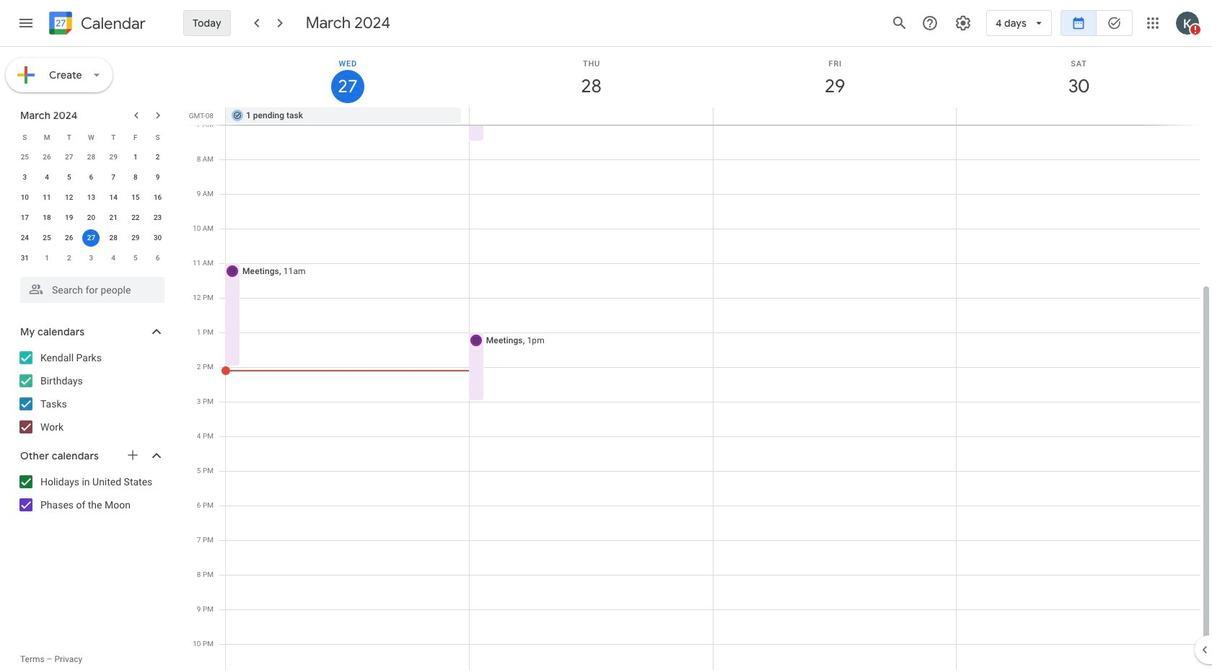 Task type: vqa. For each thing, say whether or not it's contained in the screenshot.
the a in Change A Date'S Availability button
no



Task type: describe. For each thing, give the bounding box(es) containing it.
calendar element
[[46, 9, 146, 40]]

28 element
[[105, 230, 122, 247]]

18 element
[[38, 209, 56, 227]]

10 element
[[16, 189, 33, 206]]

23 element
[[149, 209, 166, 227]]

14 element
[[105, 189, 122, 206]]

24 element
[[16, 230, 33, 247]]

Search for people text field
[[29, 277, 156, 303]]

my calendars list
[[3, 346, 179, 439]]

4 element
[[38, 169, 56, 186]]

9 element
[[149, 169, 166, 186]]

april 1 element
[[38, 250, 56, 267]]

april 4 element
[[105, 250, 122, 267]]

19 element
[[60, 209, 78, 227]]

31 element
[[16, 250, 33, 267]]

other calendars list
[[3, 471, 179, 517]]

cell inside march 2024 "grid"
[[80, 228, 102, 248]]

27, today element
[[83, 230, 100, 247]]

6 element
[[83, 169, 100, 186]]

heading inside calendar element
[[78, 15, 146, 32]]



Task type: locate. For each thing, give the bounding box(es) containing it.
21 element
[[105, 209, 122, 227]]

cell
[[469, 108, 713, 125], [713, 108, 957, 125], [957, 108, 1200, 125], [80, 228, 102, 248]]

april 2 element
[[60, 250, 78, 267]]

2 element
[[149, 149, 166, 166]]

17 element
[[16, 209, 33, 227]]

main drawer image
[[17, 14, 35, 32]]

grid
[[185, 47, 1213, 670]]

13 element
[[83, 189, 100, 206]]

1 element
[[127, 149, 144, 166]]

settings menu image
[[955, 14, 972, 32]]

8 element
[[127, 169, 144, 186]]

5 element
[[60, 169, 78, 186]]

april 5 element
[[127, 250, 144, 267]]

february 26 element
[[38, 149, 56, 166]]

16 element
[[149, 189, 166, 206]]

20 element
[[83, 209, 100, 227]]

february 27 element
[[60, 149, 78, 166]]

29 element
[[127, 230, 144, 247]]

march 2024 grid
[[14, 127, 169, 268]]

7 element
[[105, 169, 122, 186]]

february 25 element
[[16, 149, 33, 166]]

february 29 element
[[105, 149, 122, 166]]

row group
[[14, 147, 169, 268]]

heading
[[78, 15, 146, 32]]

None search field
[[0, 271, 179, 303]]

15 element
[[127, 189, 144, 206]]

12 element
[[60, 189, 78, 206]]

25 element
[[38, 230, 56, 247]]

30 element
[[149, 230, 166, 247]]

april 6 element
[[149, 250, 166, 267]]

11 element
[[38, 189, 56, 206]]

26 element
[[60, 230, 78, 247]]

april 3 element
[[83, 250, 100, 267]]

3 element
[[16, 169, 33, 186]]

add other calendars image
[[126, 448, 140, 463]]

row
[[219, 108, 1213, 125], [14, 127, 169, 147], [14, 147, 169, 167], [14, 167, 169, 188], [14, 188, 169, 208], [14, 208, 169, 228], [14, 228, 169, 248], [14, 248, 169, 268]]

february 28 element
[[83, 149, 100, 166]]

22 element
[[127, 209, 144, 227]]



